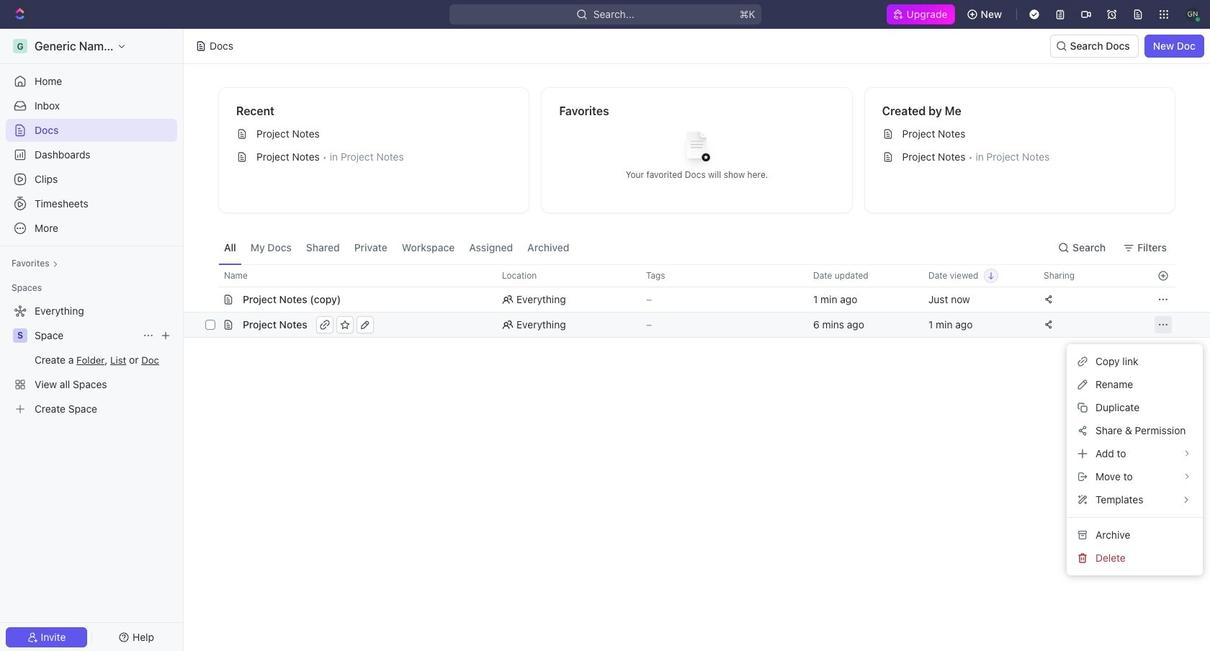 Task type: locate. For each thing, give the bounding box(es) containing it.
cell
[[202, 287, 218, 312]]

row
[[202, 264, 1176, 287], [202, 287, 1176, 313], [184, 312, 1210, 338]]

column header
[[202, 264, 218, 287]]

table
[[184, 264, 1210, 338]]

tab list
[[218, 231, 575, 264]]



Task type: vqa. For each thing, say whether or not it's contained in the screenshot.
Row
yes



Task type: describe. For each thing, give the bounding box(es) containing it.
sidebar navigation
[[0, 29, 184, 651]]

no favorited docs image
[[668, 120, 726, 178]]

space, , element
[[13, 328, 27, 343]]



